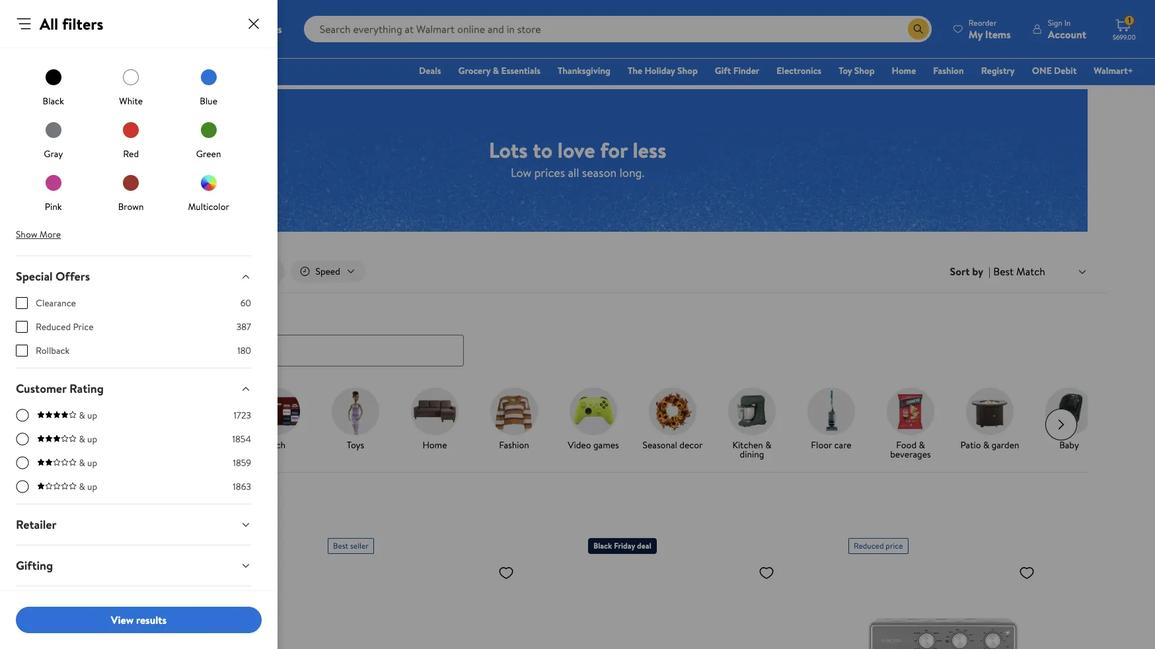 Task type: describe. For each thing, give the bounding box(es) containing it.
& inside kitchen & dining
[[766, 439, 772, 452]]

food & beverages
[[891, 439, 931, 461]]

kitchen
[[733, 439, 763, 452]]

0 horizontal spatial home link
[[401, 388, 469, 453]]

food
[[897, 439, 917, 452]]

the holiday shop link
[[622, 63, 704, 78]]

grocery & essentials
[[459, 64, 541, 77]]

all filters inside the all filters button
[[90, 265, 126, 278]]

customer
[[16, 381, 67, 397]]

reduced price
[[854, 541, 903, 552]]

black friday deals preview
[[90, 439, 146, 461]]

registry link
[[976, 63, 1021, 78]]

black inside button
[[43, 95, 64, 108]]

programs
[[57, 599, 107, 615]]

black friday deals image
[[94, 388, 141, 435]]

food & beverages link
[[877, 388, 945, 462]]

60
[[240, 297, 251, 310]]

white
[[119, 95, 143, 108]]

seasonal decor image
[[649, 388, 697, 435]]

1
[[1129, 15, 1131, 26]]

benefit
[[16, 599, 54, 615]]

next slide for chipmodulewithimages list image
[[1046, 409, 1078, 441]]

green button
[[196, 118, 221, 161]]

sort by |
[[950, 264, 991, 279]]

sponsored
[[1054, 47, 1091, 58]]

customer rating option group
[[16, 409, 251, 504]]

games
[[594, 439, 619, 452]]

special offers button
[[5, 257, 262, 297]]

baby image
[[1046, 388, 1093, 435]]

floor care
[[811, 439, 852, 452]]

love
[[558, 135, 595, 164]]

up for 1854
[[87, 433, 97, 446]]

color group
[[16, 60, 251, 219]]

offers
[[56, 268, 90, 285]]

gift finder
[[715, 64, 760, 77]]

0 vertical spatial home link
[[886, 63, 922, 78]]

387
[[237, 321, 251, 334]]

& up for 1859
[[79, 457, 97, 470]]

deals left the (1000+)
[[65, 494, 96, 511]]

walmart image
[[21, 19, 107, 40]]

0 horizontal spatial fashion
[[499, 439, 529, 452]]

1854
[[232, 433, 251, 446]]

deals link
[[413, 63, 447, 78]]

special
[[16, 268, 53, 285]]

video
[[568, 439, 591, 452]]

season
[[582, 164, 617, 181]]

tech image
[[253, 388, 300, 435]]

all inside button
[[90, 265, 101, 278]]

gray button
[[41, 118, 65, 161]]

Search search field
[[304, 16, 932, 42]]

deals (1000+)
[[65, 494, 135, 511]]

patio & garden image
[[967, 388, 1014, 435]]

debit
[[1055, 64, 1077, 77]]

view
[[111, 613, 134, 628]]

results
[[136, 613, 167, 628]]

color
[[16, 32, 45, 48]]

registry
[[982, 64, 1015, 77]]

lots to love for less. low prices all season long. image
[[67, 89, 1088, 232]]

Search in deals search field
[[65, 335, 464, 367]]

to
[[533, 135, 553, 164]]

Deals search field
[[49, 308, 1107, 367]]

special offers
[[16, 268, 90, 285]]

brown
[[118, 200, 144, 214]]

price
[[73, 321, 94, 334]]

beverages
[[891, 448, 931, 461]]

deal for apple watch series 9 gps 41mm midnight aluminum case with midnight sport band - s/m 'image'
[[116, 541, 131, 552]]

& inside 'food & beverages'
[[919, 439, 925, 452]]

grocery
[[459, 64, 491, 77]]

seller
[[350, 541, 369, 552]]

walmart+ link
[[1088, 63, 1140, 78]]

less
[[633, 135, 667, 164]]

deals inside search box
[[65, 308, 93, 325]]

friday inside black friday deals preview
[[117, 439, 142, 452]]

best seller
[[333, 541, 369, 552]]

dining
[[740, 448, 765, 461]]

green
[[196, 147, 221, 161]]

one debit
[[1032, 64, 1077, 77]]

video games image
[[570, 388, 617, 435]]

shop inside the holiday shop link
[[678, 64, 698, 77]]

black friday deal for apple watch series 9 gps 41mm midnight aluminum case with midnight sport band - s/m 'image'
[[73, 541, 131, 552]]

retailer button
[[5, 505, 262, 545]]

toy
[[839, 64, 852, 77]]

& up for 1723
[[79, 409, 97, 422]]

all filters dialog
[[0, 0, 278, 650]]

friday for apple watch series 9 gps 41mm midnight aluminum case with midnight sport band - s/m 'image'
[[93, 541, 114, 552]]

rating
[[69, 381, 104, 397]]

rollback
[[36, 344, 70, 358]]

deal for playstation 5 disc console - marvel's spider-man 2 bundle image
[[637, 541, 652, 552]]

apple watch series 9 gps 41mm midnight aluminum case with midnight sport band - s/m image
[[67, 560, 259, 650]]

fashion image
[[491, 388, 538, 435]]

toy shop
[[839, 64, 875, 77]]

gifting
[[16, 558, 53, 575]]

sort
[[950, 264, 970, 279]]

show
[[16, 228, 37, 241]]

seasonal decor link
[[639, 388, 707, 453]]

all inside "all filters" dialog
[[40, 13, 58, 35]]

red button
[[119, 118, 143, 161]]

customer rating
[[16, 381, 104, 397]]

4 out of 5 stars and up, 1723 items radio
[[16, 409, 29, 422]]

by
[[973, 264, 984, 279]]

view results button
[[16, 608, 262, 634]]

tech
[[267, 439, 286, 452]]

holiday
[[645, 64, 675, 77]]

reduced price
[[36, 321, 94, 334]]

reduced for reduced price
[[854, 541, 884, 552]]

filters inside dialog
[[62, 13, 103, 35]]

lots
[[489, 135, 528, 164]]

1859
[[233, 457, 251, 470]]



Task type: locate. For each thing, give the bounding box(es) containing it.
price
[[886, 541, 903, 552]]

&
[[493, 64, 499, 77], [79, 409, 85, 422], [79, 433, 85, 446], [766, 439, 772, 452], [919, 439, 925, 452], [984, 439, 990, 452], [79, 457, 85, 470], [79, 481, 85, 494]]

None checkbox
[[16, 298, 28, 309]]

deals left grocery
[[419, 64, 441, 77]]

1 horizontal spatial fashion
[[934, 64, 964, 77]]

show more button
[[5, 224, 72, 245]]

0 horizontal spatial deal
[[116, 541, 131, 552]]

black friday deal for playstation 5 disc console - marvel's spider-man 2 bundle image
[[594, 541, 652, 552]]

garden
[[992, 439, 1020, 452]]

1 vertical spatial fashion link
[[480, 388, 549, 453]]

all
[[568, 164, 579, 181]]

brown button
[[118, 171, 144, 214]]

filters right "offers"
[[103, 265, 126, 278]]

|
[[989, 264, 991, 279]]

deals inside black friday deals preview
[[90, 448, 112, 461]]

best
[[333, 541, 348, 552]]

multicolor
[[188, 200, 229, 214]]

one debit link
[[1027, 63, 1083, 78]]

3 up from the top
[[87, 457, 97, 470]]

1 vertical spatial all
[[90, 265, 101, 278]]

0 vertical spatial fashion
[[934, 64, 964, 77]]

floor care link
[[797, 388, 866, 453]]

0 vertical spatial reduced
[[36, 321, 71, 334]]

shop right toy at top right
[[855, 64, 875, 77]]

blue button
[[197, 65, 221, 108]]

up for 1859
[[87, 457, 97, 470]]

black friday deal
[[73, 541, 131, 552], [594, 541, 652, 552]]

1 vertical spatial all filters
[[90, 265, 126, 278]]

0 horizontal spatial friday
[[93, 541, 114, 552]]

2 & up from the top
[[79, 433, 97, 446]]

sign in to add to favorites list, kalorik maxx 26 quart air fryer oven, stainless steel, a large chicken, 26-quart capacity image
[[1019, 565, 1035, 582]]

black inside black friday deals preview
[[94, 439, 115, 452]]

0 horizontal spatial fashion link
[[480, 388, 549, 453]]

kitchen & dining
[[733, 439, 772, 461]]

1 horizontal spatial friday
[[117, 439, 142, 452]]

gifting button
[[5, 546, 262, 586]]

1 deal from the left
[[116, 541, 131, 552]]

1 horizontal spatial all
[[90, 265, 101, 278]]

shop inside toy shop link
[[855, 64, 875, 77]]

1 horizontal spatial shop
[[855, 64, 875, 77]]

1723
[[234, 409, 251, 422]]

1 $699.00
[[1113, 15, 1136, 42]]

filters inside button
[[103, 265, 126, 278]]

kitchen and dining image
[[729, 388, 776, 435]]

benefit programs
[[16, 599, 107, 615]]

up for 1723
[[87, 409, 97, 422]]

filters right color
[[62, 13, 103, 35]]

1 up from the top
[[87, 409, 97, 422]]

blue
[[200, 95, 218, 108]]

color button
[[5, 20, 262, 60]]

floor
[[811, 439, 832, 452]]

deal
[[116, 541, 131, 552], [637, 541, 652, 552]]

baby
[[1060, 439, 1080, 452]]

food & beverages image
[[887, 388, 935, 435]]

4 & up from the top
[[79, 481, 97, 494]]

all filters up black button
[[40, 13, 103, 35]]

1 & up from the top
[[79, 409, 97, 422]]

0 horizontal spatial shop
[[678, 64, 698, 77]]

shop right holiday
[[678, 64, 698, 77]]

(1000+)
[[99, 496, 135, 511]]

white button
[[119, 65, 143, 108]]

baby link
[[1035, 388, 1104, 453]]

home down home "image"
[[423, 439, 447, 452]]

1 horizontal spatial black friday deal
[[594, 541, 652, 552]]

1 horizontal spatial reduced
[[854, 541, 884, 552]]

reduced left price at the right bottom of page
[[854, 541, 884, 552]]

sort and filter section element
[[49, 251, 1107, 293]]

1 horizontal spatial deal
[[637, 541, 652, 552]]

0 vertical spatial home
[[892, 64, 917, 77]]

& up for 1863
[[79, 481, 97, 494]]

fashion down fashion image
[[499, 439, 529, 452]]

1 vertical spatial fashion
[[499, 439, 529, 452]]

thanksgiving
[[558, 64, 611, 77]]

view results
[[111, 613, 167, 628]]

home
[[892, 64, 917, 77], [423, 439, 447, 452]]

video games
[[568, 439, 619, 452]]

reduced
[[36, 321, 71, 334], [854, 541, 884, 552]]

sign in to add to favorites list, saluspa 77" x 26" hollywood 240 gal. inflatable hot tub with led lights, 104f max temperature image
[[498, 565, 514, 582]]

for
[[600, 135, 628, 164]]

video games link
[[559, 388, 628, 453]]

2 up from the top
[[87, 433, 97, 446]]

clearance
[[36, 297, 76, 310]]

sign in to add to favorites list, playstation 5 disc console - marvel's spider-man 2 bundle image
[[759, 565, 775, 582]]

patio & garden link
[[956, 388, 1025, 453]]

tech link
[[242, 388, 311, 453]]

2 deal from the left
[[637, 541, 652, 552]]

reduced inside special offers group
[[36, 321, 71, 334]]

0 horizontal spatial reduced
[[36, 321, 71, 334]]

3 & up from the top
[[79, 457, 97, 470]]

sign in to add to favorites list, apple watch series 9 gps 41mm midnight aluminum case with midnight sport band - s/m image
[[238, 565, 254, 582]]

multicolor button
[[188, 171, 229, 214]]

playstation 5 disc console - marvel's spider-man 2 bundle image
[[588, 560, 780, 650]]

the holiday shop
[[628, 64, 698, 77]]

toys link
[[321, 388, 390, 453]]

toys image
[[332, 388, 379, 435]]

seasonal decor
[[643, 439, 703, 452]]

reduced for reduced price
[[36, 321, 71, 334]]

4 up from the top
[[87, 481, 97, 494]]

1 shop from the left
[[678, 64, 698, 77]]

pink button
[[41, 171, 65, 214]]

None checkbox
[[16, 321, 28, 333], [16, 345, 28, 357], [16, 321, 28, 333], [16, 345, 28, 357]]

reduced up rollback
[[36, 321, 71, 334]]

0 vertical spatial filters
[[62, 13, 103, 35]]

toys
[[347, 439, 364, 452]]

1 black friday deal from the left
[[73, 541, 131, 552]]

1 horizontal spatial home link
[[886, 63, 922, 78]]

customer rating button
[[5, 369, 262, 409]]

gray
[[44, 147, 63, 161]]

black friday deals preview link
[[83, 388, 152, 462]]

shop
[[678, 64, 698, 77], [855, 64, 875, 77]]

one
[[1032, 64, 1052, 77]]

special offers group
[[16, 297, 251, 368]]

all filters inside "all filters" dialog
[[40, 13, 103, 35]]

prices
[[535, 164, 565, 181]]

toy shop link
[[833, 63, 881, 78]]

saluspa 77" x 26" hollywood 240 gal. inflatable hot tub with led lights, 104f max temperature image
[[328, 560, 520, 650]]

1 vertical spatial home
[[423, 439, 447, 452]]

1 vertical spatial filters
[[103, 265, 126, 278]]

black button
[[41, 65, 65, 108]]

0 horizontal spatial all
[[40, 13, 58, 35]]

0 vertical spatial all
[[40, 13, 58, 35]]

1 horizontal spatial fashion link
[[928, 63, 970, 78]]

2 shop from the left
[[855, 64, 875, 77]]

deals left "preview"
[[90, 448, 112, 461]]

1 vertical spatial home link
[[401, 388, 469, 453]]

2 horizontal spatial friday
[[614, 541, 635, 552]]

the
[[628, 64, 643, 77]]

essentials
[[501, 64, 541, 77]]

patio
[[961, 439, 981, 452]]

none checkbox inside special offers group
[[16, 298, 28, 309]]

1 horizontal spatial home
[[892, 64, 917, 77]]

3 out of 5 stars and up, 1854 items radio
[[16, 433, 29, 446]]

preview
[[114, 448, 146, 461]]

grocery & essentials link
[[453, 63, 547, 78]]

decor
[[680, 439, 703, 452]]

fashion left registry link
[[934, 64, 964, 77]]

Walmart Site-Wide search field
[[304, 16, 932, 42]]

deals down "offers"
[[65, 308, 93, 325]]

low
[[511, 164, 532, 181]]

floorcare image
[[808, 388, 855, 435]]

walmart+
[[1094, 64, 1134, 77]]

& up
[[79, 409, 97, 422], [79, 433, 97, 446], [79, 457, 97, 470], [79, 481, 97, 494]]

180
[[237, 344, 251, 358]]

up for 1863
[[87, 481, 97, 494]]

0 horizontal spatial home
[[423, 439, 447, 452]]

0 vertical spatial fashion link
[[928, 63, 970, 78]]

& up for 1854
[[79, 433, 97, 446]]

kalorik maxx 26 quart air fryer oven, stainless steel, a large chicken, 26-quart capacity image
[[849, 560, 1041, 650]]

close panel image
[[246, 16, 262, 32]]

seasonal
[[643, 439, 678, 452]]

all filters button
[[65, 261, 141, 282]]

friday for playstation 5 disc console - marvel's spider-man 2 bundle image
[[614, 541, 635, 552]]

retailer
[[16, 517, 57, 534]]

2 black friday deal from the left
[[594, 541, 652, 552]]

home right toy shop
[[892, 64, 917, 77]]

1 out of 5 stars and up, 1863 items radio
[[16, 481, 29, 494]]

all filters up the price
[[90, 265, 126, 278]]

0 horizontal spatial black friday deal
[[73, 541, 131, 552]]

1 vertical spatial reduced
[[854, 541, 884, 552]]

home image
[[411, 388, 459, 435]]

0 vertical spatial all filters
[[40, 13, 103, 35]]

2 out of 5 stars and up, 1859 items radio
[[16, 457, 29, 470]]

gift finder link
[[709, 63, 766, 78]]



Task type: vqa. For each thing, say whether or not it's contained in the screenshot.
top 2
no



